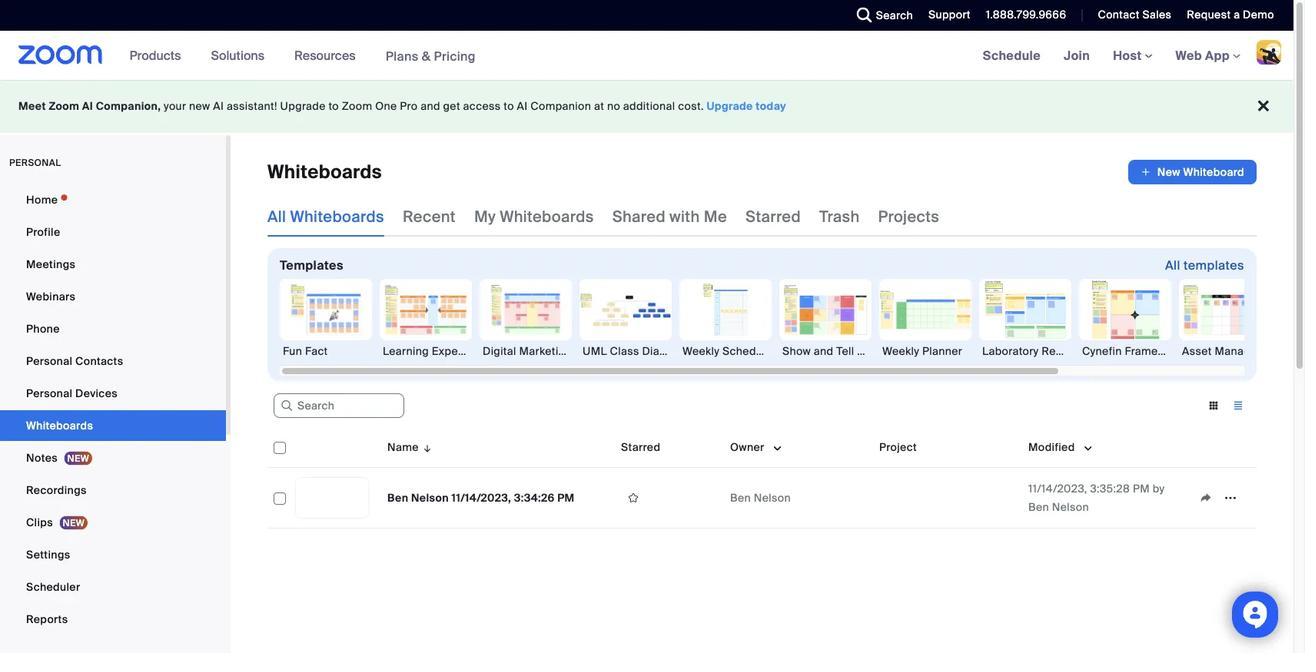 Task type: vqa. For each thing, say whether or not it's contained in the screenshot.
Solutions
yes



Task type: describe. For each thing, give the bounding box(es) containing it.
new whiteboard button
[[1128, 160, 1257, 184]]

plans
[[386, 48, 419, 64]]

starred inside application
[[621, 440, 661, 454]]

request
[[1187, 8, 1231, 22]]

personal
[[9, 157, 61, 169]]

app
[[1205, 47, 1230, 63]]

whiteboards up templates
[[290, 207, 384, 226]]

with inside "element"
[[857, 344, 879, 358]]

personal menu menu
[[0, 184, 226, 636]]

reports link
[[0, 604, 226, 635]]

templates
[[280, 257, 343, 273]]

request a demo
[[1187, 8, 1274, 22]]

uml
[[583, 344, 607, 358]]

learning experience canvas button
[[380, 279, 533, 359]]

whiteboards link
[[0, 410, 226, 441]]

profile
[[26, 225, 60, 239]]

all templates
[[1165, 257, 1244, 273]]

product information navigation
[[118, 31, 487, 81]]

meetings link
[[0, 249, 226, 280]]

fun fact button
[[280, 279, 372, 359]]

nelson for ben nelson
[[754, 491, 791, 505]]

meet zoom ai companion, your new ai assistant! upgrade to zoom one pro and get access to ai companion at no additional cost. upgrade today
[[18, 99, 786, 113]]

click to star the whiteboard ben nelson 11/14/2023, 3:34:26 pm image
[[621, 491, 646, 505]]

digital marketing canvas element
[[480, 344, 613, 359]]

fun
[[283, 344, 302, 358]]

ben inside '11/14/2023, 3:35:28 pm by ben nelson'
[[1028, 500, 1049, 514]]

profile picture image
[[1257, 40, 1281, 65]]

meet zoom ai companion, footer
[[0, 80, 1294, 133]]

new whiteboard
[[1157, 165, 1244, 179]]

zoom logo image
[[18, 45, 103, 65]]

solutions button
[[211, 31, 271, 80]]

learning experience canvas
[[383, 344, 533, 358]]

1.888.799.9666 button up the join
[[974, 0, 1070, 31]]

show and tell with a twist element
[[779, 344, 917, 359]]

thumbnail of ben nelson 11/14/2023, 3:34:26 pm image
[[296, 478, 368, 518]]

asset management element
[[1179, 344, 1284, 359]]

host
[[1113, 47, 1145, 63]]

all templates button
[[1165, 253, 1244, 277]]

clips
[[26, 515, 53, 530]]

ben nelson
[[730, 491, 791, 505]]

fun fact element
[[280, 344, 372, 359]]

experience
[[432, 344, 491, 358]]

1 horizontal spatial a
[[1234, 8, 1240, 22]]

nelson inside '11/14/2023, 3:35:28 pm by ben nelson'
[[1052, 500, 1089, 514]]

new
[[1157, 165, 1181, 179]]

weekly schedule
[[683, 344, 772, 358]]

no
[[607, 99, 620, 113]]

ben for ben nelson
[[730, 491, 751, 505]]

weekly schedule button
[[679, 279, 772, 359]]

projects
[[878, 207, 939, 226]]

new
[[189, 99, 210, 113]]

web
[[1176, 47, 1202, 63]]

cell inside application
[[873, 468, 1022, 529]]

3:35:28
[[1090, 482, 1130, 496]]

upgrade today link
[[707, 99, 786, 113]]

fact
[[305, 344, 328, 358]]

personal for personal devices
[[26, 386, 73, 400]]

Search text field
[[274, 394, 404, 418]]

show
[[782, 344, 811, 358]]

search button
[[845, 0, 917, 31]]

banner containing products
[[0, 31, 1294, 81]]

ben for ben nelson 11/14/2023, 3:34:26 pm
[[387, 491, 408, 505]]

and inside meet zoom ai companion, footer
[[421, 99, 440, 113]]

1 upgrade from the left
[[280, 99, 326, 113]]

recordings
[[26, 483, 87, 497]]

personal devices
[[26, 386, 118, 400]]

cynefin framework button
[[1079, 279, 1183, 359]]

resources button
[[294, 31, 362, 80]]

weekly planner
[[882, 344, 962, 358]]

personal devices link
[[0, 378, 226, 409]]

11/14/2023, 3:35:28 pm by ben nelson
[[1028, 482, 1165, 514]]

recent
[[403, 207, 456, 226]]

whiteboard
[[1183, 165, 1244, 179]]

more options for ben nelson 11/14/2023, 3:34:26 pm image
[[1218, 491, 1243, 505]]

contact
[[1098, 8, 1140, 22]]

solutions
[[211, 47, 264, 63]]

nelson for ben nelson 11/14/2023, 3:34:26 pm
[[411, 491, 449, 505]]

devices
[[75, 386, 118, 400]]

whiteboards application
[[267, 160, 1257, 184]]

11/14/2023, inside '11/14/2023, 3:35:28 pm by ben nelson'
[[1028, 482, 1087, 496]]

owner
[[730, 440, 764, 454]]

notes
[[26, 451, 58, 465]]

demo
[[1243, 8, 1274, 22]]

meetings navigation
[[971, 31, 1294, 81]]

and inside "element"
[[814, 344, 833, 358]]

add image
[[1141, 164, 1151, 180]]

tabs of all whiteboard page tab list
[[267, 197, 939, 237]]

additional
[[623, 99, 675, 113]]

me
[[704, 207, 727, 226]]

1 ai from the left
[[82, 99, 93, 113]]

&
[[422, 48, 431, 64]]

host button
[[1113, 47, 1153, 63]]

meet
[[18, 99, 46, 113]]

clips link
[[0, 507, 226, 538]]

companion
[[531, 99, 591, 113]]

uml class diagram button
[[580, 279, 686, 359]]

starred inside tabs of all whiteboard page "tab list"
[[746, 207, 801, 226]]

show and tell with a twist
[[782, 344, 917, 358]]

pro
[[400, 99, 418, 113]]

marketing
[[519, 344, 572, 358]]

one
[[375, 99, 397, 113]]

asset
[[1182, 344, 1212, 358]]

plans & pricing
[[386, 48, 476, 64]]

2 ai from the left
[[213, 99, 224, 113]]



Task type: locate. For each thing, give the bounding box(es) containing it.
1 horizontal spatial upgrade
[[707, 99, 753, 113]]

nelson down owner
[[754, 491, 791, 505]]

whiteboards inside application
[[267, 160, 382, 184]]

0 vertical spatial with
[[669, 207, 700, 226]]

weekly for weekly planner
[[882, 344, 919, 358]]

a
[[1234, 8, 1240, 22], [881, 344, 888, 358]]

1 horizontal spatial starred
[[746, 207, 801, 226]]

ai
[[82, 99, 93, 113], [213, 99, 224, 113], [517, 99, 528, 113]]

1 vertical spatial and
[[814, 344, 833, 358]]

uml class diagram element
[[580, 344, 686, 359]]

2 personal from the top
[[26, 386, 73, 400]]

1 vertical spatial all
[[1165, 257, 1180, 273]]

a left twist
[[881, 344, 888, 358]]

pm right 3:34:26
[[557, 491, 575, 505]]

grid mode, not selected image
[[1201, 399, 1226, 413]]

web app
[[1176, 47, 1230, 63]]

cynefin framework element
[[1079, 344, 1183, 359]]

twist
[[891, 344, 917, 358]]

3 ai from the left
[[517, 99, 528, 113]]

1 horizontal spatial 11/14/2023,
[[1028, 482, 1087, 496]]

ai right new
[[213, 99, 224, 113]]

learning experience canvas element
[[380, 344, 533, 359]]

with right "tell"
[[857, 344, 879, 358]]

0 horizontal spatial schedule
[[722, 344, 772, 358]]

uml class diagram
[[583, 344, 686, 358]]

0 horizontal spatial to
[[329, 99, 339, 113]]

all for all whiteboards
[[267, 207, 286, 226]]

digital marketing canvas button
[[480, 279, 613, 359]]

companion,
[[96, 99, 161, 113]]

all inside tabs of all whiteboard page "tab list"
[[267, 207, 286, 226]]

1 to from the left
[[329, 99, 339, 113]]

personal down personal contacts
[[26, 386, 73, 400]]

contact sales link
[[1086, 0, 1175, 31], [1098, 8, 1172, 22]]

weekly planner button
[[879, 279, 972, 359]]

shared with me
[[612, 207, 727, 226]]

0 horizontal spatial pm
[[557, 491, 575, 505]]

whiteboards up all whiteboards
[[267, 160, 382, 184]]

get
[[443, 99, 460, 113]]

learning
[[383, 344, 429, 358]]

1 horizontal spatial schedule
[[983, 47, 1041, 63]]

0 horizontal spatial ai
[[82, 99, 93, 113]]

to
[[329, 99, 339, 113], [504, 99, 514, 113]]

personal contacts
[[26, 354, 123, 368]]

1 horizontal spatial ben
[[730, 491, 751, 505]]

at
[[594, 99, 604, 113]]

0 vertical spatial personal
[[26, 354, 73, 368]]

1 horizontal spatial ai
[[213, 99, 224, 113]]

share image
[[1194, 491, 1218, 505]]

ai left companion,
[[82, 99, 93, 113]]

laboratory report
[[982, 344, 1077, 358]]

my whiteboards
[[474, 207, 594, 226]]

home
[[26, 193, 58, 207]]

1 vertical spatial starred
[[621, 440, 661, 454]]

0 vertical spatial all
[[267, 207, 286, 226]]

your
[[164, 99, 186, 113]]

name
[[387, 440, 419, 454]]

1 vertical spatial personal
[[26, 386, 73, 400]]

0 horizontal spatial weekly
[[683, 344, 720, 358]]

home link
[[0, 184, 226, 215]]

0 horizontal spatial and
[[421, 99, 440, 113]]

all left templates on the right of the page
[[1165, 257, 1180, 273]]

0 vertical spatial a
[[1234, 8, 1240, 22]]

asset management
[[1182, 344, 1284, 358]]

1 horizontal spatial weekly
[[882, 344, 919, 358]]

contact sales
[[1098, 8, 1172, 22]]

schedule inside button
[[722, 344, 772, 358]]

webinars link
[[0, 281, 226, 312]]

support
[[929, 8, 971, 22]]

ben nelson 11/14/2023, 3:34:26 pm
[[387, 491, 575, 505]]

all
[[267, 207, 286, 226], [1165, 257, 1180, 273]]

11/14/2023, left 3:34:26
[[452, 491, 511, 505]]

contacts
[[75, 354, 123, 368]]

0 horizontal spatial starred
[[621, 440, 661, 454]]

1 canvas from the left
[[494, 344, 533, 358]]

to down resources dropdown button
[[329, 99, 339, 113]]

2 horizontal spatial ai
[[517, 99, 528, 113]]

1 weekly from the left
[[683, 344, 720, 358]]

1 horizontal spatial pm
[[1133, 482, 1150, 496]]

canvas inside button
[[575, 344, 613, 358]]

upgrade right "cost."
[[707, 99, 753, 113]]

trash
[[819, 207, 860, 226]]

pm left by
[[1133, 482, 1150, 496]]

notes link
[[0, 443, 226, 473]]

access
[[463, 99, 501, 113]]

resources
[[294, 47, 356, 63]]

with inside tabs of all whiteboard page "tab list"
[[669, 207, 700, 226]]

upgrade down "product information" navigation
[[280, 99, 326, 113]]

cynefin
[[1082, 344, 1122, 358]]

with left me on the right top
[[669, 207, 700, 226]]

0 horizontal spatial nelson
[[411, 491, 449, 505]]

1 horizontal spatial to
[[504, 99, 514, 113]]

0 horizontal spatial upgrade
[[280, 99, 326, 113]]

shared
[[612, 207, 666, 226]]

ben down owner
[[730, 491, 751, 505]]

meetings
[[26, 257, 76, 271]]

recordings link
[[0, 475, 226, 506]]

weekly for weekly schedule
[[683, 344, 720, 358]]

2 weekly from the left
[[882, 344, 919, 358]]

products button
[[130, 31, 188, 80]]

report
[[1042, 344, 1077, 358]]

nelson down modified
[[1052, 500, 1089, 514]]

personal contacts link
[[0, 346, 226, 377]]

0 vertical spatial starred
[[746, 207, 801, 226]]

0 horizontal spatial with
[[669, 207, 700, 226]]

zoom right meet
[[49, 99, 79, 113]]

laboratory report element
[[979, 344, 1077, 359]]

laboratory
[[982, 344, 1039, 358]]

canvas
[[494, 344, 533, 358], [575, 344, 613, 358]]

ben down modified
[[1028, 500, 1049, 514]]

search
[[876, 8, 913, 22]]

3:34:26
[[514, 491, 555, 505]]

zoom left one
[[342, 99, 372, 113]]

templates
[[1184, 257, 1244, 273]]

1.888.799.9666 button up schedule link
[[986, 8, 1066, 22]]

products
[[130, 47, 181, 63]]

planner
[[922, 344, 962, 358]]

canvas for learning experience canvas
[[494, 344, 533, 358]]

phone
[[26, 322, 60, 336]]

1 zoom from the left
[[49, 99, 79, 113]]

pm inside '11/14/2023, 3:35:28 pm by ben nelson'
[[1133, 482, 1150, 496]]

all whiteboards
[[267, 207, 384, 226]]

with
[[669, 207, 700, 226], [857, 344, 879, 358]]

arrow down image
[[419, 438, 433, 457]]

banner
[[0, 31, 1294, 81]]

1 personal from the top
[[26, 354, 73, 368]]

asset management button
[[1179, 279, 1284, 359]]

canvas inside button
[[494, 344, 533, 358]]

all inside all templates 'button'
[[1165, 257, 1180, 273]]

weekly schedule element
[[679, 344, 772, 359]]

by
[[1153, 482, 1165, 496]]

to right access on the top of the page
[[504, 99, 514, 113]]

weekly planner element
[[879, 344, 972, 359]]

0 horizontal spatial canvas
[[494, 344, 533, 358]]

settings link
[[0, 540, 226, 570]]

settings
[[26, 548, 70, 562]]

laboratory report button
[[979, 279, 1077, 359]]

11/14/2023, down modified
[[1028, 482, 1087, 496]]

phone link
[[0, 314, 226, 344]]

1 horizontal spatial zoom
[[342, 99, 372, 113]]

weekly
[[683, 344, 720, 358], [882, 344, 919, 358]]

and left "tell"
[[814, 344, 833, 358]]

a inside "element"
[[881, 344, 888, 358]]

digital
[[483, 344, 516, 358]]

my
[[474, 207, 496, 226]]

0 vertical spatial and
[[421, 99, 440, 113]]

2 upgrade from the left
[[707, 99, 753, 113]]

and left get
[[421, 99, 440, 113]]

a left the demo
[[1234, 8, 1240, 22]]

schedule down 1.888.799.9666
[[983, 47, 1041, 63]]

show and tell with a twist button
[[779, 279, 917, 359]]

0 horizontal spatial ben
[[387, 491, 408, 505]]

scheduler link
[[0, 572, 226, 603]]

pm
[[1133, 482, 1150, 496], [557, 491, 575, 505]]

2 canvas from the left
[[575, 344, 613, 358]]

2 zoom from the left
[[342, 99, 372, 113]]

join link
[[1052, 31, 1102, 80]]

1.888.799.9666
[[986, 8, 1066, 22]]

0 vertical spatial schedule
[[983, 47, 1041, 63]]

1 vertical spatial schedule
[[722, 344, 772, 358]]

and
[[421, 99, 440, 113], [814, 344, 833, 358]]

ai left companion
[[517, 99, 528, 113]]

schedule left "show"
[[722, 344, 772, 358]]

1 horizontal spatial nelson
[[754, 491, 791, 505]]

whiteboards right my
[[500, 207, 594, 226]]

assistant!
[[227, 99, 277, 113]]

whiteboards
[[267, 160, 382, 184], [290, 207, 384, 226], [500, 207, 594, 226], [26, 419, 93, 433]]

list mode, selected image
[[1226, 399, 1251, 413]]

schedule
[[983, 47, 1041, 63], [722, 344, 772, 358]]

personal for personal contacts
[[26, 354, 73, 368]]

ben down the name
[[387, 491, 408, 505]]

canvas for digital marketing canvas
[[575, 344, 613, 358]]

whiteboards down personal devices
[[26, 419, 93, 433]]

0 horizontal spatial a
[[881, 344, 888, 358]]

1 horizontal spatial canvas
[[575, 344, 613, 358]]

2 horizontal spatial nelson
[[1052, 500, 1089, 514]]

schedule link
[[971, 31, 1052, 80]]

1 vertical spatial with
[[857, 344, 879, 358]]

2 horizontal spatial ben
[[1028, 500, 1049, 514]]

0 horizontal spatial all
[[267, 207, 286, 226]]

all for all templates
[[1165, 257, 1180, 273]]

ben
[[387, 491, 408, 505], [730, 491, 751, 505], [1028, 500, 1049, 514]]

personal
[[26, 354, 73, 368], [26, 386, 73, 400]]

fun fact
[[283, 344, 328, 358]]

1 horizontal spatial all
[[1165, 257, 1180, 273]]

1 horizontal spatial and
[[814, 344, 833, 358]]

application
[[267, 427, 1268, 540], [1194, 487, 1251, 510]]

reports
[[26, 612, 68, 626]]

1 horizontal spatial with
[[857, 344, 879, 358]]

0 horizontal spatial zoom
[[49, 99, 79, 113]]

application containing name
[[267, 427, 1268, 540]]

0 horizontal spatial 11/14/2023,
[[452, 491, 511, 505]]

join
[[1064, 47, 1090, 63]]

whiteboards inside personal menu menu
[[26, 419, 93, 433]]

all up templates
[[267, 207, 286, 226]]

2 to from the left
[[504, 99, 514, 113]]

cell
[[873, 468, 1022, 529]]

starred down whiteboards application
[[746, 207, 801, 226]]

nelson down arrow down 'icon'
[[411, 491, 449, 505]]

1 vertical spatial a
[[881, 344, 888, 358]]

personal down phone
[[26, 354, 73, 368]]

schedule inside meetings navigation
[[983, 47, 1041, 63]]

tell
[[836, 344, 854, 358]]

starred up "click to star the whiteboard ben nelson 11/14/2023, 3:34:26 pm" icon
[[621, 440, 661, 454]]



